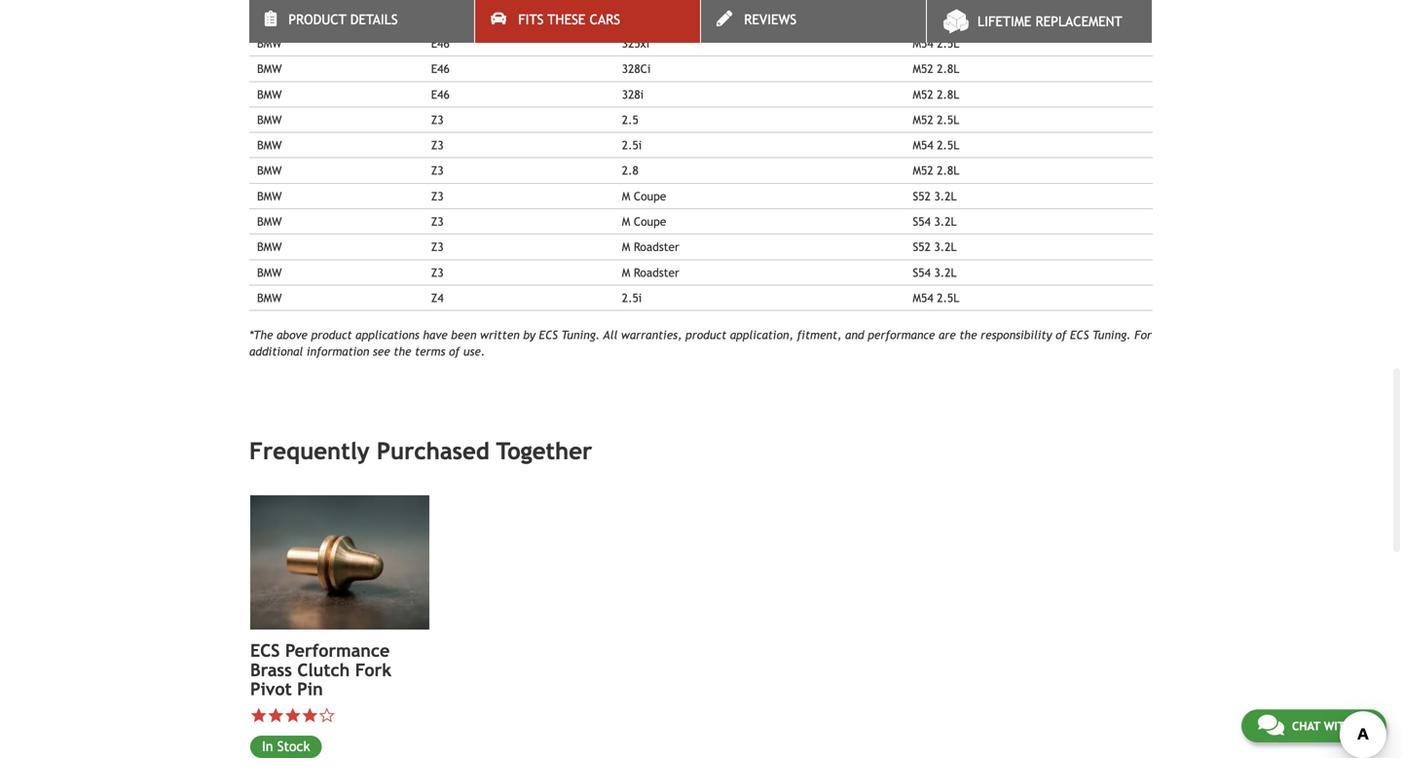 Task type: locate. For each thing, give the bounding box(es) containing it.
star image
[[284, 708, 301, 725]]

4 z3 from the top
[[431, 189, 444, 203]]

information
[[307, 345, 369, 359]]

m52 2.8l
[[913, 62, 960, 76], [913, 87, 960, 101], [913, 164, 960, 177]]

m52 for 328i
[[913, 87, 934, 101]]

1 horizontal spatial product
[[686, 328, 727, 342]]

s52 3.2l up are on the right top of page
[[913, 240, 957, 254]]

1 vertical spatial m54 2.5l
[[913, 138, 960, 152]]

1 product from the left
[[311, 328, 352, 342]]

m54 2.5l up are on the right top of page
[[913, 291, 960, 305]]

1 m52 from the top
[[913, 62, 934, 76]]

2 m roadster from the top
[[622, 266, 679, 279]]

328i
[[622, 87, 644, 101]]

2 e46 from the top
[[431, 62, 450, 76]]

m roadster down 2.8
[[622, 240, 679, 254]]

applications
[[356, 328, 420, 342]]

1 m roadster from the top
[[622, 240, 679, 254]]

2.8
[[622, 164, 639, 177]]

2 vertical spatial e46
[[431, 87, 450, 101]]

1 vertical spatial m roadster
[[622, 266, 679, 279]]

2.5
[[622, 113, 639, 127]]

2 horizontal spatial ecs
[[1070, 328, 1089, 342]]

2 s54 from the top
[[913, 266, 931, 279]]

frequently purchased together
[[249, 438, 592, 465]]

3 e46 from the top
[[431, 87, 450, 101]]

us
[[1356, 720, 1370, 733]]

m52 for 2.8
[[913, 164, 934, 177]]

1 vertical spatial e46
[[431, 62, 450, 76]]

tuning. left all
[[562, 328, 600, 342]]

1 star image from the left
[[250, 708, 267, 725]]

m roadster up warranties,
[[622, 266, 679, 279]]

0 vertical spatial roadster
[[634, 240, 679, 254]]

1 horizontal spatial of
[[1056, 328, 1067, 342]]

1 coupe from the top
[[634, 189, 666, 203]]

1 vertical spatial 2.8l
[[937, 87, 960, 101]]

product details
[[288, 12, 398, 27]]

m54 2.5l for z4
[[913, 291, 960, 305]]

s54 3.2l for roadster
[[913, 266, 957, 279]]

1 vertical spatial roadster
[[634, 266, 679, 279]]

3 m54 from the top
[[913, 138, 934, 152]]

1 m52 2.8l from the top
[[913, 62, 960, 76]]

1 m54 2.5l from the top
[[913, 37, 960, 50]]

e46
[[431, 37, 450, 50], [431, 62, 450, 76], [431, 87, 450, 101]]

2 coupe from the top
[[634, 215, 666, 228]]

2 roadster from the top
[[634, 266, 679, 279]]

3 bmw from the top
[[257, 62, 282, 76]]

0 vertical spatial 2.8l
[[937, 62, 960, 76]]

2.8l for 328i
[[937, 87, 960, 101]]

2 2.8l from the top
[[937, 87, 960, 101]]

m52 2.5l
[[913, 113, 960, 127]]

0 horizontal spatial product
[[311, 328, 352, 342]]

roadster
[[634, 240, 679, 254], [634, 266, 679, 279]]

*the
[[249, 328, 273, 342]]

2.5i up warranties,
[[622, 291, 642, 305]]

1 s52 3.2l from the top
[[913, 189, 957, 203]]

1 roadster from the top
[[634, 240, 679, 254]]

tuning.
[[562, 328, 600, 342], [1093, 328, 1131, 342]]

2 vertical spatial m52 2.8l
[[913, 164, 960, 177]]

m coupe
[[622, 189, 666, 203], [622, 215, 666, 228]]

chat with us link
[[1242, 710, 1387, 743]]

fitment,
[[797, 328, 842, 342]]

0 horizontal spatial ecs
[[250, 641, 280, 661]]

of down been
[[449, 345, 460, 359]]

2.5i
[[622, 138, 642, 152], [622, 291, 642, 305]]

0 vertical spatial coupe
[[634, 189, 666, 203]]

m54 2.5l for e46
[[913, 37, 960, 50]]

0 vertical spatial s52
[[913, 189, 931, 203]]

roadster up warranties,
[[634, 266, 679, 279]]

1 m coupe from the top
[[622, 189, 666, 203]]

2 s54 3.2l from the top
[[913, 266, 957, 279]]

2 s52 3.2l from the top
[[913, 240, 957, 254]]

11 bmw from the top
[[257, 266, 282, 279]]

s54 for m coupe
[[913, 215, 931, 228]]

ecs performance brass clutch fork pivot pin
[[250, 641, 392, 700]]

1 s54 3.2l from the top
[[913, 215, 957, 228]]

the right see
[[394, 345, 411, 359]]

3.0l
[[937, 11, 960, 25]]

1 vertical spatial 2.5i
[[622, 291, 642, 305]]

m54
[[913, 11, 934, 25], [913, 37, 934, 50], [913, 138, 934, 152], [913, 291, 934, 305]]

0 horizontal spatial of
[[449, 345, 460, 359]]

pivot
[[250, 679, 292, 700]]

3 m54 2.5l from the top
[[913, 291, 960, 305]]

m52 2.8l for 2.8
[[913, 164, 960, 177]]

product right warranties,
[[686, 328, 727, 342]]

2 star image from the left
[[267, 708, 284, 725]]

0 vertical spatial s54
[[913, 215, 931, 228]]

3 3.2l from the top
[[934, 240, 957, 254]]

2.8l down the "3.0l"
[[937, 62, 960, 76]]

3 2.5l from the top
[[937, 138, 960, 152]]

0 vertical spatial s54 3.2l
[[913, 215, 957, 228]]

s52 up performance
[[913, 240, 931, 254]]

1 vertical spatial coupe
[[634, 215, 666, 228]]

m coupe for s54 3.2l
[[622, 215, 666, 228]]

2 vertical spatial 2.8l
[[937, 164, 960, 177]]

m54 2.5l down m52 2.5l
[[913, 138, 960, 152]]

pin
[[297, 679, 323, 700]]

1 vertical spatial s52 3.2l
[[913, 240, 957, 254]]

lifetime
[[978, 14, 1032, 29]]

1 2.5i from the top
[[622, 138, 642, 152]]

7 z3 from the top
[[431, 266, 444, 279]]

2 vertical spatial m54 2.5l
[[913, 291, 960, 305]]

terms
[[415, 345, 445, 359]]

m54 left the "3.0l"
[[913, 11, 934, 25]]

product details link
[[249, 0, 474, 43]]

chat with us
[[1292, 720, 1370, 733]]

8 bmw from the top
[[257, 189, 282, 203]]

roadster down 2.8
[[634, 240, 679, 254]]

2.8l up m52 2.5l
[[937, 87, 960, 101]]

e46 for 325xi
[[431, 37, 450, 50]]

4 3.2l from the top
[[934, 266, 957, 279]]

of
[[1056, 328, 1067, 342], [449, 345, 460, 359]]

0 vertical spatial m54 2.5l
[[913, 37, 960, 50]]

2.8l down m52 2.5l
[[937, 164, 960, 177]]

the
[[960, 328, 977, 342], [394, 345, 411, 359]]

m
[[622, 189, 630, 203], [622, 215, 630, 228], [622, 240, 630, 254], [622, 266, 630, 279]]

1 s54 from the top
[[913, 215, 931, 228]]

2 m from the top
[[622, 215, 630, 228]]

9 bmw from the top
[[257, 215, 282, 228]]

2 m52 from the top
[[913, 87, 934, 101]]

reviews
[[744, 12, 797, 27]]

0 vertical spatial m52 2.8l
[[913, 62, 960, 76]]

2 m54 2.5l from the top
[[913, 138, 960, 152]]

0 vertical spatial e46
[[431, 37, 450, 50]]

bmw
[[257, 11, 282, 25], [257, 37, 282, 50], [257, 62, 282, 76], [257, 87, 282, 101], [257, 113, 282, 127], [257, 138, 282, 152], [257, 164, 282, 177], [257, 189, 282, 203], [257, 215, 282, 228], [257, 240, 282, 254], [257, 266, 282, 279], [257, 291, 282, 305]]

1 2.5l from the top
[[937, 37, 960, 50]]

1 e46 from the top
[[431, 37, 450, 50]]

fits these cars link
[[475, 0, 700, 43]]

s52 3.2l down m52 2.5l
[[913, 189, 957, 203]]

1 s52 from the top
[[913, 189, 931, 203]]

2 m52 2.8l from the top
[[913, 87, 960, 101]]

m54 2.5l
[[913, 37, 960, 50], [913, 138, 960, 152], [913, 291, 960, 305]]

1 vertical spatial m52 2.8l
[[913, 87, 960, 101]]

star image
[[250, 708, 267, 725], [267, 708, 284, 725], [301, 708, 318, 725]]

1 horizontal spatial the
[[960, 328, 977, 342]]

m roadster for s52 3.2l
[[622, 240, 679, 254]]

roadster for s54 3.2l
[[634, 266, 679, 279]]

0 horizontal spatial tuning.
[[562, 328, 600, 342]]

2.5i for z3
[[622, 138, 642, 152]]

s54
[[913, 215, 931, 228], [913, 266, 931, 279]]

stock
[[277, 739, 310, 755]]

2 tuning. from the left
[[1093, 328, 1131, 342]]

2 s52 from the top
[[913, 240, 931, 254]]

s52 down m52 2.5l
[[913, 189, 931, 203]]

s52 3.2l for coupe
[[913, 189, 957, 203]]

1 tuning. from the left
[[562, 328, 600, 342]]

1 vertical spatial s54 3.2l
[[913, 266, 957, 279]]

1 vertical spatial s54
[[913, 266, 931, 279]]

fits these cars
[[518, 12, 620, 27]]

ecs right by
[[539, 328, 558, 342]]

ecs
[[539, 328, 558, 342], [1070, 328, 1089, 342], [250, 641, 280, 661]]

s52
[[913, 189, 931, 203], [913, 240, 931, 254]]

e46 for 328ci
[[431, 62, 450, 76]]

product
[[311, 328, 352, 342], [686, 328, 727, 342]]

m54 down m52 2.5l
[[913, 138, 934, 152]]

ecs up the pivot
[[250, 641, 280, 661]]

7 bmw from the top
[[257, 164, 282, 177]]

2.8l
[[937, 62, 960, 76], [937, 87, 960, 101], [937, 164, 960, 177]]

m52
[[913, 62, 934, 76], [913, 87, 934, 101], [913, 113, 934, 127], [913, 164, 934, 177]]

the right are on the right top of page
[[960, 328, 977, 342]]

1 vertical spatial m coupe
[[622, 215, 666, 228]]

s54 3.2l
[[913, 215, 957, 228], [913, 266, 957, 279]]

z3
[[431, 113, 444, 127], [431, 138, 444, 152], [431, 164, 444, 177], [431, 189, 444, 203], [431, 215, 444, 228], [431, 240, 444, 254], [431, 266, 444, 279]]

fork
[[355, 660, 392, 681]]

performance
[[285, 641, 390, 661]]

2.5l
[[937, 37, 960, 50], [937, 113, 960, 127], [937, 138, 960, 152], [937, 291, 960, 305]]

lifetime replacement link
[[927, 0, 1152, 43]]

4 m54 from the top
[[913, 291, 934, 305]]

1 vertical spatial s52
[[913, 240, 931, 254]]

m54 down m54 3.0l at the right of page
[[913, 37, 934, 50]]

product up the information
[[311, 328, 352, 342]]

ecs right the responsibility
[[1070, 328, 1089, 342]]

m roadster
[[622, 240, 679, 254], [622, 266, 679, 279]]

3.2l
[[934, 189, 957, 203], [934, 215, 957, 228], [934, 240, 957, 254], [934, 266, 957, 279]]

2 m54 from the top
[[913, 37, 934, 50]]

m54 up performance
[[913, 291, 934, 305]]

s52 for m roadster
[[913, 240, 931, 254]]

of right the responsibility
[[1056, 328, 1067, 342]]

2.8l for 328ci
[[937, 62, 960, 76]]

3 m52 from the top
[[913, 113, 934, 127]]

0 vertical spatial of
[[1056, 328, 1067, 342]]

1 vertical spatial the
[[394, 345, 411, 359]]

2.5i up 2.8
[[622, 138, 642, 152]]

2 3.2l from the top
[[934, 215, 957, 228]]

1 2.8l from the top
[[937, 62, 960, 76]]

0 vertical spatial m roadster
[[622, 240, 679, 254]]

2 z3 from the top
[[431, 138, 444, 152]]

2 m coupe from the top
[[622, 215, 666, 228]]

m roadster for s54 3.2l
[[622, 266, 679, 279]]

1 horizontal spatial tuning.
[[1093, 328, 1131, 342]]

0 vertical spatial s52 3.2l
[[913, 189, 957, 203]]

3 2.8l from the top
[[937, 164, 960, 177]]

2 2.5i from the top
[[622, 291, 642, 305]]

m52 for 328ci
[[913, 62, 934, 76]]

m54 2.5l down m54 3.0l at the right of page
[[913, 37, 960, 50]]

4 bmw from the top
[[257, 87, 282, 101]]

4 m52 from the top
[[913, 164, 934, 177]]

these
[[548, 12, 586, 27]]

s52 3.2l
[[913, 189, 957, 203], [913, 240, 957, 254]]

have
[[423, 328, 448, 342]]

0 vertical spatial m coupe
[[622, 189, 666, 203]]

0 vertical spatial 2.5i
[[622, 138, 642, 152]]

coupe
[[634, 189, 666, 203], [634, 215, 666, 228]]

3 m52 2.8l from the top
[[913, 164, 960, 177]]

tuning. left for
[[1093, 328, 1131, 342]]

1 horizontal spatial ecs
[[539, 328, 558, 342]]



Task type: vqa. For each thing, say whether or not it's contained in the screenshot.


Task type: describe. For each thing, give the bounding box(es) containing it.
warranties,
[[621, 328, 682, 342]]

reviews link
[[701, 0, 926, 43]]

s54 for m roadster
[[913, 266, 931, 279]]

s52 3.2l for roadster
[[913, 240, 957, 254]]

use.
[[463, 345, 485, 359]]

1 3.2l from the top
[[934, 189, 957, 203]]

m54 for e46
[[913, 37, 934, 50]]

6 z3 from the top
[[431, 240, 444, 254]]

in stock
[[262, 739, 310, 755]]

0 vertical spatial the
[[960, 328, 977, 342]]

by
[[523, 328, 536, 342]]

4 m from the top
[[622, 266, 630, 279]]

ecs performance brass clutch fork pivot pin image
[[250, 496, 429, 630]]

325xi
[[622, 37, 650, 50]]

2 bmw from the top
[[257, 37, 282, 50]]

performance
[[868, 328, 935, 342]]

1 m from the top
[[622, 189, 630, 203]]

m54 for z3
[[913, 138, 934, 152]]

1 m54 from the top
[[913, 11, 934, 25]]

m52 for 2.5
[[913, 113, 934, 127]]

10 bmw from the top
[[257, 240, 282, 254]]

cars
[[590, 12, 620, 27]]

ecs inside ecs performance brass clutch fork pivot pin
[[250, 641, 280, 661]]

5 z3 from the top
[[431, 215, 444, 228]]

replacement
[[1036, 14, 1123, 29]]

brass
[[250, 660, 292, 681]]

2 2.5l from the top
[[937, 113, 960, 127]]

4 2.5l from the top
[[937, 291, 960, 305]]

2.8l for 2.8
[[937, 164, 960, 177]]

fits
[[518, 12, 544, 27]]

empty star image
[[318, 708, 336, 725]]

z4
[[431, 291, 444, 305]]

coupe for s54 3.2l
[[634, 215, 666, 228]]

roadster for s52 3.2l
[[634, 240, 679, 254]]

ecs performance brass clutch fork pivot pin link
[[250, 641, 429, 700]]

product
[[288, 12, 346, 27]]

together
[[496, 438, 592, 465]]

responsibility
[[981, 328, 1052, 342]]

above
[[277, 328, 308, 342]]

s52 for m coupe
[[913, 189, 931, 203]]

m coupe for s52 3.2l
[[622, 189, 666, 203]]

s54 3.2l for coupe
[[913, 215, 957, 228]]

m52 2.8l for 328i
[[913, 87, 960, 101]]

see
[[373, 345, 390, 359]]

for
[[1135, 328, 1152, 342]]

3 star image from the left
[[301, 708, 318, 725]]

6 bmw from the top
[[257, 138, 282, 152]]

all
[[603, 328, 618, 342]]

12 bmw from the top
[[257, 291, 282, 305]]

clutch
[[297, 660, 350, 681]]

0 horizontal spatial the
[[394, 345, 411, 359]]

lifetime replacement
[[978, 14, 1123, 29]]

3 z3 from the top
[[431, 164, 444, 177]]

m54 for z4
[[913, 291, 934, 305]]

m54 2.5l for z3
[[913, 138, 960, 152]]

chat
[[1292, 720, 1321, 733]]

been
[[451, 328, 477, 342]]

frequently
[[249, 438, 370, 465]]

m52 2.8l for 328ci
[[913, 62, 960, 76]]

325i
[[622, 11, 644, 25]]

are
[[939, 328, 956, 342]]

additional
[[249, 345, 303, 359]]

purchased
[[377, 438, 490, 465]]

application,
[[730, 328, 794, 342]]

1 z3 from the top
[[431, 113, 444, 127]]

comments image
[[1258, 714, 1284, 737]]

e46 for 328i
[[431, 87, 450, 101]]

3 m from the top
[[622, 240, 630, 254]]

1 bmw from the top
[[257, 11, 282, 25]]

with
[[1324, 720, 1353, 733]]

2.5i for z4
[[622, 291, 642, 305]]

written
[[480, 328, 520, 342]]

*the above product applications have been written by                 ecs tuning. all warranties, product application, fitment,                 and performance are the responsibility of ecs tuning.                 for additional information see the terms of use.
[[249, 328, 1152, 359]]

1 vertical spatial of
[[449, 345, 460, 359]]

328ci
[[622, 62, 651, 76]]

and
[[845, 328, 864, 342]]

in
[[262, 739, 273, 755]]

details
[[350, 12, 398, 27]]

coupe for s52 3.2l
[[634, 189, 666, 203]]

5 bmw from the top
[[257, 113, 282, 127]]

2 product from the left
[[686, 328, 727, 342]]

m54 3.0l
[[913, 11, 960, 25]]



